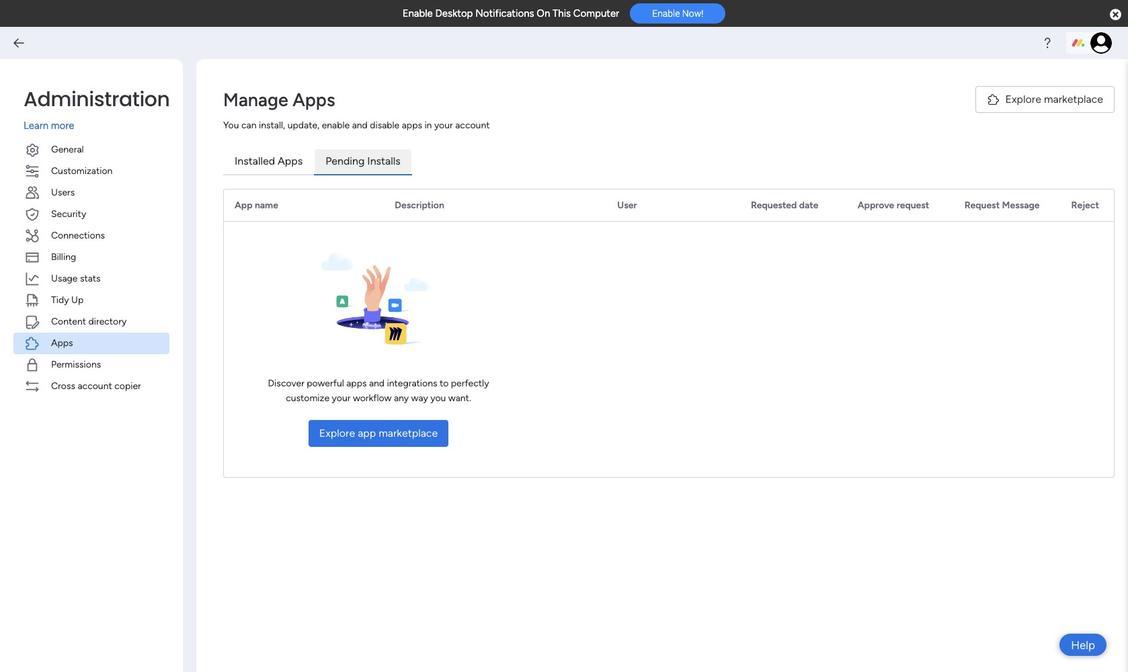Task type: locate. For each thing, give the bounding box(es) containing it.
connections
[[51, 230, 105, 241]]

marketplace
[[1044, 93, 1104, 106], [379, 427, 438, 440]]

help button
[[1060, 634, 1107, 656]]

0 horizontal spatial and
[[352, 120, 368, 131]]

0 horizontal spatial enable
[[403, 7, 433, 20]]

explore inside button
[[1006, 93, 1042, 106]]

pending
[[326, 155, 365, 167]]

learn more link
[[24, 118, 169, 133]]

apps inside discover powerful apps and integrations to perfectly customize your workflow any way you want.
[[346, 378, 367, 389]]

apps
[[402, 120, 422, 131], [346, 378, 367, 389]]

enable left now!
[[652, 8, 680, 19]]

enable for enable desktop notifications on this computer
[[403, 7, 433, 20]]

app
[[358, 427, 376, 440]]

apps down content
[[51, 337, 73, 349]]

back to workspace image
[[12, 36, 26, 50]]

usage
[[51, 273, 78, 284]]

and up workflow
[[369, 378, 385, 389]]

user
[[618, 199, 637, 211]]

0 horizontal spatial your
[[332, 393, 351, 404]]

1 horizontal spatial your
[[434, 120, 453, 131]]

account right in
[[455, 120, 490, 131]]

integrations
[[387, 378, 437, 389]]

billing
[[51, 251, 76, 263]]

manage
[[223, 88, 288, 111]]

explore down help icon
[[1006, 93, 1042, 106]]

copier
[[114, 380, 141, 392]]

install,
[[259, 120, 285, 131]]

marketplace inside button
[[379, 427, 438, 440]]

0 horizontal spatial marketplace
[[379, 427, 438, 440]]

marketplace down help icon
[[1044, 93, 1104, 106]]

marketplace down the any
[[379, 427, 438, 440]]

enable now! button
[[630, 4, 726, 24]]

cross
[[51, 380, 75, 392]]

workflow
[[353, 393, 392, 404]]

1 vertical spatial account
[[78, 380, 112, 392]]

and
[[352, 120, 368, 131], [369, 378, 385, 389]]

0 horizontal spatial account
[[78, 380, 112, 392]]

0 vertical spatial and
[[352, 120, 368, 131]]

kendall parks image
[[1091, 32, 1112, 54]]

installs
[[367, 155, 401, 167]]

and inside discover powerful apps and integrations to perfectly customize your workflow any way you want.
[[369, 378, 385, 389]]

explore marketplace
[[1006, 93, 1104, 106]]

security
[[51, 208, 86, 220]]

enable
[[403, 7, 433, 20], [652, 8, 680, 19]]

apps up workflow
[[346, 378, 367, 389]]

manage apps
[[223, 88, 335, 111]]

you can install, update, enable and disable apps in your account
[[223, 120, 490, 131]]

explore marketplace button
[[975, 86, 1115, 113]]

account down the permissions
[[78, 380, 112, 392]]

explore for explore app marketplace
[[319, 427, 355, 440]]

tab list
[[223, 149, 1115, 176]]

0 vertical spatial your
[[434, 120, 453, 131]]

installed apps
[[235, 155, 303, 167]]

1 vertical spatial marketplace
[[379, 427, 438, 440]]

learn
[[24, 120, 48, 132]]

you
[[431, 393, 446, 404]]

apps
[[293, 88, 335, 111], [278, 155, 303, 167], [51, 337, 73, 349]]

0 vertical spatial account
[[455, 120, 490, 131]]

0 vertical spatial marketplace
[[1044, 93, 1104, 106]]

apps right the installed
[[278, 155, 303, 167]]

0 horizontal spatial explore
[[319, 427, 355, 440]]

account
[[455, 120, 490, 131], [78, 380, 112, 392]]

tidy up
[[51, 294, 84, 306]]

your
[[434, 120, 453, 131], [332, 393, 351, 404]]

explore app marketplace button
[[309, 420, 449, 447]]

help
[[1071, 639, 1095, 652]]

1 vertical spatial apps
[[346, 378, 367, 389]]

0 vertical spatial explore
[[1006, 93, 1042, 106]]

tidy
[[51, 294, 69, 306]]

directory
[[88, 316, 127, 327]]

apps inside tab list
[[278, 155, 303, 167]]

row group
[[224, 190, 1114, 222]]

tab list containing installed apps
[[223, 149, 1115, 176]]

0 vertical spatial apps
[[293, 88, 335, 111]]

1 vertical spatial explore
[[319, 427, 355, 440]]

disable
[[370, 120, 400, 131]]

pending installs
[[326, 155, 401, 167]]

requested
[[751, 199, 797, 211]]

enable desktop notifications on this computer
[[403, 7, 619, 20]]

date
[[799, 199, 819, 211]]

dapulse close image
[[1110, 8, 1122, 22]]

description
[[395, 199, 444, 211]]

row group inside explore app marketplace table
[[224, 190, 1114, 222]]

pending installs link
[[315, 149, 411, 173]]

permissions
[[51, 359, 101, 370]]

no pending installs image
[[321, 252, 436, 345]]

this
[[553, 7, 571, 20]]

explore inside button
[[319, 427, 355, 440]]

enable inside "enable now!" button
[[652, 8, 680, 19]]

your right in
[[434, 120, 453, 131]]

apps left in
[[402, 120, 422, 131]]

you
[[223, 120, 239, 131]]

and right enable
[[352, 120, 368, 131]]

1 vertical spatial your
[[332, 393, 351, 404]]

1 horizontal spatial enable
[[652, 8, 680, 19]]

apps up update,
[[293, 88, 335, 111]]

1 vertical spatial and
[[369, 378, 385, 389]]

enable left desktop
[[403, 7, 433, 20]]

explore
[[1006, 93, 1042, 106], [319, 427, 355, 440]]

0 vertical spatial apps
[[402, 120, 422, 131]]

1 vertical spatial apps
[[278, 155, 303, 167]]

customize
[[286, 393, 330, 404]]

explore left app
[[319, 427, 355, 440]]

any
[[394, 393, 409, 404]]

1 horizontal spatial explore
[[1006, 93, 1042, 106]]

more
[[51, 120, 74, 132]]

approve request
[[858, 199, 930, 211]]

1 horizontal spatial marketplace
[[1044, 93, 1104, 106]]

row group containing app name
[[224, 190, 1114, 222]]

1 horizontal spatial and
[[369, 378, 385, 389]]

update,
[[288, 120, 320, 131]]

request message
[[965, 199, 1040, 211]]

your down powerful
[[332, 393, 351, 404]]

1 horizontal spatial apps
[[402, 120, 422, 131]]

0 horizontal spatial apps
[[346, 378, 367, 389]]

content directory
[[51, 316, 127, 327]]



Task type: vqa. For each thing, say whether or not it's contained in the screenshot.
The Cross
yes



Task type: describe. For each thing, give the bounding box(es) containing it.
notifications
[[476, 7, 534, 20]]

request
[[965, 199, 1000, 211]]

installed apps link
[[224, 149, 313, 173]]

discover
[[268, 378, 305, 389]]

apps for manage apps
[[293, 88, 335, 111]]

desktop
[[435, 7, 473, 20]]

users
[[51, 187, 75, 198]]

customization
[[51, 165, 113, 177]]

installed
[[235, 155, 275, 167]]

message
[[1002, 199, 1040, 211]]

reject
[[1072, 199, 1099, 211]]

request
[[897, 199, 930, 211]]

enable now!
[[652, 8, 704, 19]]

enable
[[322, 120, 350, 131]]

apps for installed apps
[[278, 155, 303, 167]]

up
[[71, 294, 84, 306]]

content
[[51, 316, 86, 327]]

discover powerful apps and integrations to perfectly customize your workflow any way you want.
[[268, 378, 489, 404]]

2 vertical spatial apps
[[51, 337, 73, 349]]

explore app marketplace
[[319, 427, 438, 440]]

powerful
[[307, 378, 344, 389]]

administration
[[24, 85, 170, 114]]

perfectly
[[451, 378, 489, 389]]

way
[[411, 393, 428, 404]]

to
[[440, 378, 449, 389]]

computer
[[573, 7, 619, 20]]

pending installs tab
[[314, 149, 412, 176]]

administration learn more
[[24, 85, 170, 132]]

explore for explore marketplace
[[1006, 93, 1042, 106]]

want.
[[448, 393, 471, 404]]

requested date
[[751, 199, 819, 211]]

cross account copier
[[51, 380, 141, 392]]

on
[[537, 7, 550, 20]]

app name
[[235, 199, 278, 211]]

can
[[241, 120, 257, 131]]

1 horizontal spatial account
[[455, 120, 490, 131]]

usage stats
[[51, 273, 101, 284]]

now!
[[682, 8, 704, 19]]

approve
[[858, 199, 895, 211]]

stats
[[80, 273, 101, 284]]

explore app marketplace table
[[223, 189, 1115, 478]]

in
[[425, 120, 432, 131]]

general
[[51, 144, 84, 155]]

app
[[235, 199, 253, 211]]

marketplace inside button
[[1044, 93, 1104, 106]]

enable for enable now!
[[652, 8, 680, 19]]

name
[[255, 199, 278, 211]]

your inside discover powerful apps and integrations to perfectly customize your workflow any way you want.
[[332, 393, 351, 404]]

help image
[[1041, 36, 1054, 50]]



